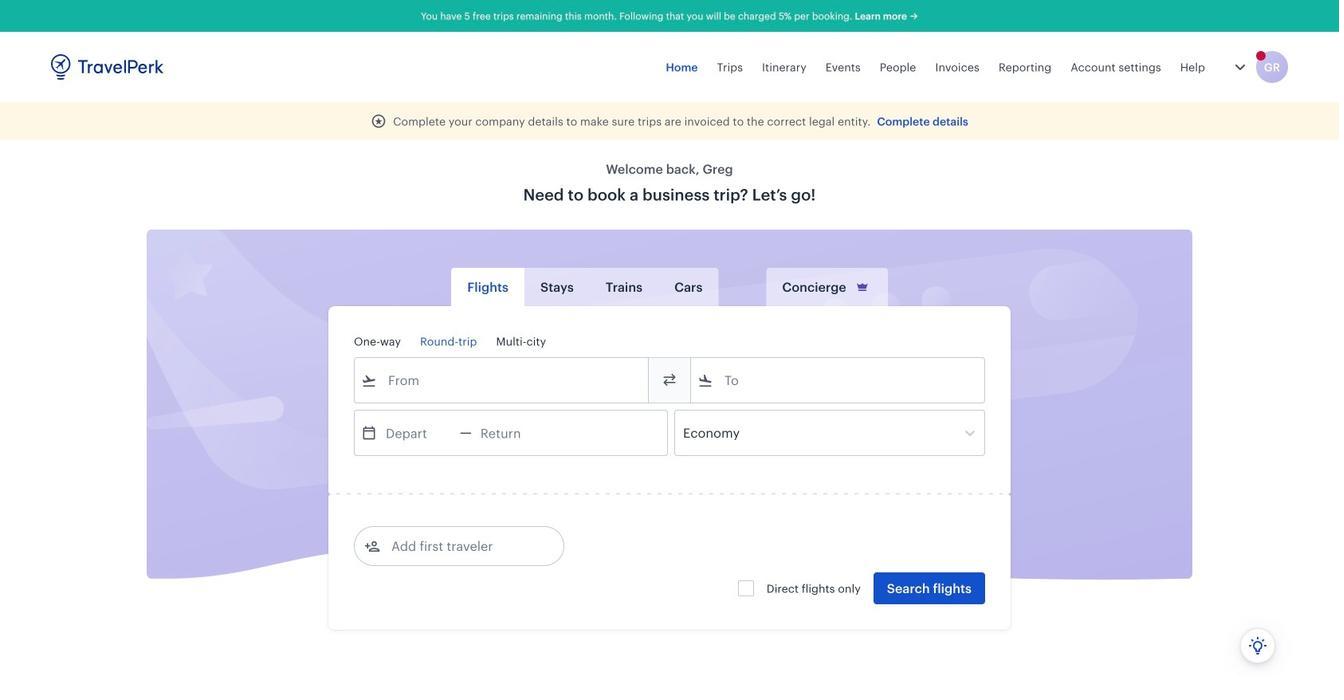 Task type: locate. For each thing, give the bounding box(es) containing it.
To search field
[[714, 368, 964, 393]]



Task type: describe. For each thing, give the bounding box(es) containing it.
Return text field
[[472, 411, 555, 455]]

From search field
[[377, 368, 627, 393]]

Depart text field
[[377, 411, 460, 455]]

Add first traveler search field
[[380, 533, 546, 559]]



